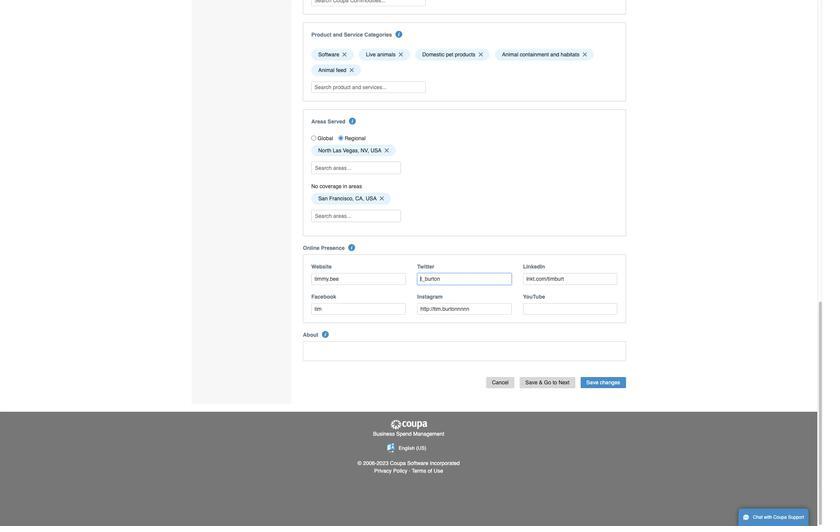 Task type: locate. For each thing, give the bounding box(es) containing it.
usa inside north las vegas, nv, usa option
[[371, 147, 382, 154]]

1 horizontal spatial save
[[586, 380, 599, 386]]

2 save from the left
[[586, 380, 599, 386]]

vegas,
[[343, 147, 359, 154]]

animal left containment
[[502, 52, 518, 58]]

coupa right with
[[773, 515, 787, 520]]

domestic pet products
[[422, 52, 475, 58]]

save left &
[[525, 380, 538, 386]]

service
[[344, 32, 363, 38]]

and left service
[[333, 32, 342, 38]]

coupa up policy
[[390, 460, 406, 466]]

business spend management
[[373, 431, 444, 437]]

areas served
[[311, 119, 345, 125]]

software option
[[311, 49, 354, 61]]

selected areas list box
[[309, 143, 620, 158], [309, 191, 620, 206]]

additional information image right categories
[[396, 31, 402, 38]]

domestic
[[422, 52, 445, 58]]

LinkedIn text field
[[523, 273, 617, 285]]

additional information image right served
[[349, 118, 356, 125]]

save for save changes
[[586, 380, 599, 386]]

san francisco, ca, usa
[[318, 196, 377, 202]]

0 vertical spatial selected areas list box
[[309, 143, 620, 158]]

0 horizontal spatial animal
[[318, 67, 335, 73]]

Twitter text field
[[417, 273, 512, 285]]

and inside option
[[550, 52, 559, 58]]

©
[[358, 460, 362, 466]]

usa right ca,
[[366, 196, 377, 202]]

privacy
[[374, 468, 392, 474]]

about
[[303, 332, 318, 338]]

animal
[[502, 52, 518, 58], [318, 67, 335, 73]]

north las vegas, nv, usa option
[[311, 145, 396, 156]]

Search Coupa Commodities... field
[[311, 0, 426, 6]]

&
[[539, 380, 543, 386]]

animal inside animal feed 'option'
[[318, 67, 335, 73]]

additional information image for product and service categories
[[396, 31, 402, 38]]

usa
[[371, 147, 382, 154], [366, 196, 377, 202]]

0 horizontal spatial coupa
[[390, 460, 406, 466]]

search areas... text field down ca,
[[312, 210, 400, 222]]

1 vertical spatial search areas... text field
[[312, 210, 400, 222]]

selected areas list box containing san francisco, ca, usa
[[309, 191, 620, 206]]

terms
[[412, 468, 426, 474]]

served
[[328, 119, 345, 125]]

0 horizontal spatial and
[[333, 32, 342, 38]]

save left changes
[[586, 380, 599, 386]]

save changes button
[[581, 377, 626, 388]]

save inside button
[[586, 380, 599, 386]]

linkedin
[[523, 264, 545, 270]]

chat with coupa support
[[753, 515, 804, 520]]

francisco,
[[329, 196, 354, 202]]

software inside option
[[318, 52, 339, 58]]

1 search areas... text field from the top
[[312, 162, 400, 174]]

software up animal feed
[[318, 52, 339, 58]]

product and service categories
[[311, 32, 392, 38]]

coverage
[[320, 183, 342, 189]]

facebook
[[311, 294, 336, 300]]

1 vertical spatial coupa
[[773, 515, 787, 520]]

online
[[303, 245, 320, 251]]

to
[[553, 380, 557, 386]]

coupa supplier portal image
[[390, 419, 428, 430]]

0 vertical spatial coupa
[[390, 460, 406, 466]]

0 vertical spatial search areas... text field
[[312, 162, 400, 174]]

coupa
[[390, 460, 406, 466], [773, 515, 787, 520]]

1 vertical spatial usa
[[366, 196, 377, 202]]

products
[[455, 52, 475, 58]]

usa right nv,
[[371, 147, 382, 154]]

regional
[[345, 135, 366, 141]]

global
[[318, 135, 333, 141]]

english
[[399, 446, 415, 451]]

additional information image right about
[[322, 331, 329, 338]]

additional information image
[[396, 31, 402, 38], [349, 118, 356, 125], [348, 244, 355, 251], [322, 331, 329, 338]]

additional information image right presence
[[348, 244, 355, 251]]

0 horizontal spatial save
[[525, 380, 538, 386]]

animal left feed at the top
[[318, 67, 335, 73]]

management
[[413, 431, 444, 437]]

0 vertical spatial software
[[318, 52, 339, 58]]

2023
[[377, 460, 389, 466]]

save inside button
[[525, 380, 538, 386]]

1 horizontal spatial animal
[[502, 52, 518, 58]]

1 save from the left
[[525, 380, 538, 386]]

and
[[333, 32, 342, 38], [550, 52, 559, 58]]

areas
[[349, 183, 362, 189]]

2 selected areas list box from the top
[[309, 191, 620, 206]]

containment
[[520, 52, 549, 58]]

1 vertical spatial and
[[550, 52, 559, 58]]

categories
[[364, 32, 392, 38]]

additional information image for areas served
[[349, 118, 356, 125]]

2 search areas... text field from the top
[[312, 210, 400, 222]]

in
[[343, 183, 347, 189]]

search areas... text field down north las vegas, nv, usa option
[[312, 162, 400, 174]]

1 vertical spatial selected areas list box
[[309, 191, 620, 206]]

YouTube text field
[[523, 303, 617, 315]]

presence
[[321, 245, 345, 251]]

and left "habitats"
[[550, 52, 559, 58]]

animal inside animal containment and habitats option
[[502, 52, 518, 58]]

1 horizontal spatial coupa
[[773, 515, 787, 520]]

ca,
[[355, 196, 364, 202]]

changes
[[600, 380, 620, 386]]

About text field
[[303, 342, 626, 361]]

feed
[[336, 67, 346, 73]]

2006-
[[363, 460, 377, 466]]

san francisco, ca, usa option
[[311, 193, 391, 205]]

software up terms
[[407, 460, 428, 466]]

1 horizontal spatial and
[[550, 52, 559, 58]]

animal containment and habitats option
[[495, 49, 594, 61]]

animal feed option
[[311, 64, 361, 76]]

None radio
[[311, 136, 316, 141], [338, 136, 343, 141], [311, 136, 316, 141], [338, 136, 343, 141]]

Facebook text field
[[311, 303, 406, 315]]

1 vertical spatial animal
[[318, 67, 335, 73]]

san
[[318, 196, 328, 202]]

animal feed
[[318, 67, 346, 73]]

0 horizontal spatial software
[[318, 52, 339, 58]]

twitter
[[417, 264, 434, 270]]

of
[[428, 468, 432, 474]]

coupa inside button
[[773, 515, 787, 520]]

software
[[318, 52, 339, 58], [407, 460, 428, 466]]

1 horizontal spatial software
[[407, 460, 428, 466]]

0 vertical spatial animal
[[502, 52, 518, 58]]

north las vegas, nv, usa
[[318, 147, 382, 154]]

0 vertical spatial usa
[[371, 147, 382, 154]]

save
[[525, 380, 538, 386], [586, 380, 599, 386]]

save for save & go to next
[[525, 380, 538, 386]]

business
[[373, 431, 395, 437]]

Search areas... text field
[[312, 162, 400, 174], [312, 210, 400, 222]]

1 selected areas list box from the top
[[309, 143, 620, 158]]

instagram
[[417, 294, 443, 300]]



Task type: vqa. For each thing, say whether or not it's contained in the screenshot.
Animal feed Animal
yes



Task type: describe. For each thing, give the bounding box(es) containing it.
live animals
[[366, 52, 396, 58]]

additional information image for about
[[322, 331, 329, 338]]

with
[[764, 515, 772, 520]]

privacy policy
[[374, 468, 407, 474]]

animal containment and habitats
[[502, 52, 579, 58]]

Search product and services... field
[[311, 81, 426, 93]]

privacy policy link
[[374, 468, 407, 474]]

pet
[[446, 52, 453, 58]]

live animals option
[[359, 49, 410, 61]]

animals
[[377, 52, 396, 58]]

animal for animal containment and habitats
[[502, 52, 518, 58]]

support
[[788, 515, 804, 520]]

youtube
[[523, 294, 545, 300]]

(us)
[[416, 446, 426, 451]]

nv,
[[361, 147, 369, 154]]

live
[[366, 52, 376, 58]]

0 vertical spatial and
[[333, 32, 342, 38]]

website
[[311, 264, 332, 270]]

chat with coupa support button
[[738, 509, 809, 526]]

save & go to next
[[525, 380, 570, 386]]

no
[[311, 183, 318, 189]]

usa inside san francisco, ca, usa option
[[366, 196, 377, 202]]

use
[[434, 468, 443, 474]]

terms of use link
[[412, 468, 443, 474]]

save changes
[[586, 380, 620, 386]]

chat
[[753, 515, 763, 520]]

Instagram text field
[[417, 303, 512, 315]]

Website text field
[[311, 273, 406, 285]]

next
[[559, 380, 570, 386]]

domestic pet products option
[[415, 49, 490, 61]]

english (us)
[[399, 446, 426, 451]]

incorporated
[[430, 460, 460, 466]]

search areas... text field for vegas,
[[312, 162, 400, 174]]

selected areas list box containing north las vegas, nv, usa
[[309, 143, 620, 158]]

animal for animal feed
[[318, 67, 335, 73]]

online presence
[[303, 245, 345, 251]]

save & go to next button
[[520, 377, 575, 388]]

north
[[318, 147, 331, 154]]

no coverage in areas
[[311, 183, 362, 189]]

las
[[333, 147, 341, 154]]

policy
[[393, 468, 407, 474]]

selected list box
[[309, 47, 620, 78]]

cancel link
[[486, 377, 514, 388]]

spend
[[396, 431, 412, 437]]

product
[[311, 32, 331, 38]]

terms of use
[[412, 468, 443, 474]]

1 vertical spatial software
[[407, 460, 428, 466]]

© 2006-2023 coupa software incorporated
[[358, 460, 460, 466]]

additional information image for online presence
[[348, 244, 355, 251]]

go
[[544, 380, 551, 386]]

search areas... text field for ca,
[[312, 210, 400, 222]]

cancel
[[492, 380, 509, 386]]

habitats
[[561, 52, 579, 58]]

areas
[[311, 119, 326, 125]]



